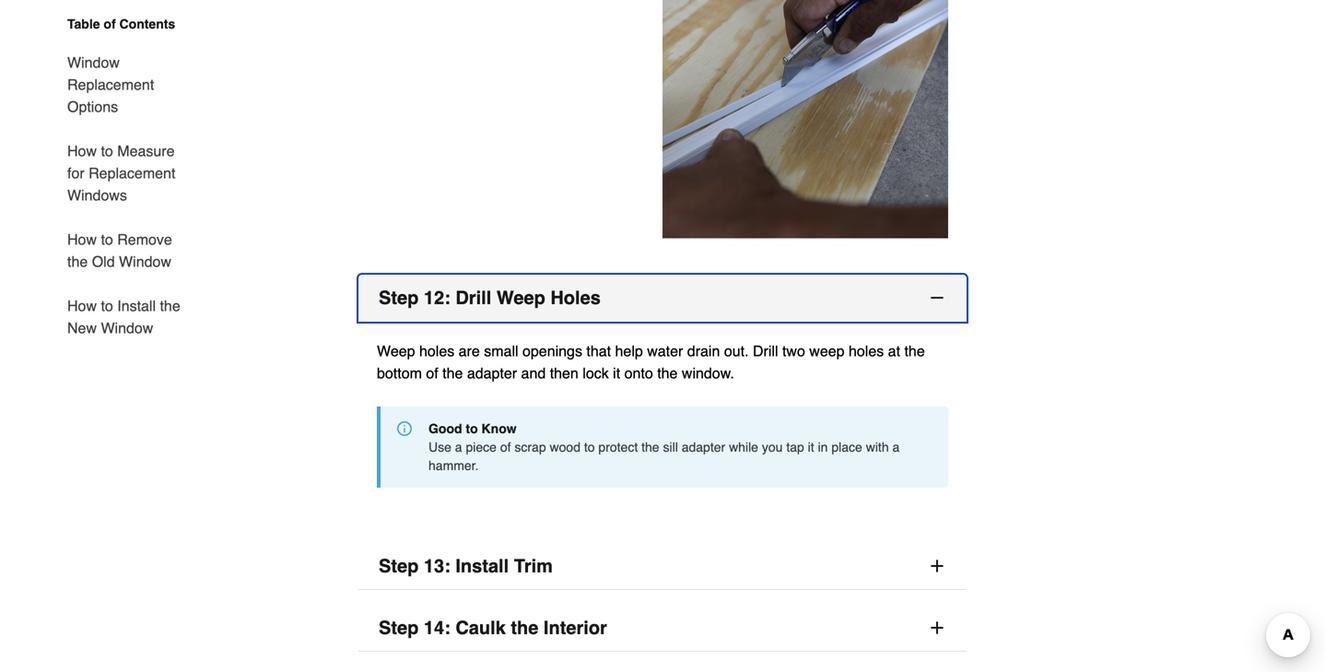 Task type: locate. For each thing, give the bounding box(es) containing it.
it right the lock
[[613, 365, 621, 382]]

step inside button
[[379, 618, 419, 639]]

weep up bottom on the bottom of the page
[[377, 343, 415, 360]]

0 horizontal spatial it
[[613, 365, 621, 382]]

0 horizontal spatial a
[[455, 440, 463, 455]]

drill
[[456, 287, 492, 309], [753, 343, 779, 360]]

0 vertical spatial how
[[67, 142, 97, 160]]

it left in
[[808, 440, 815, 455]]

two
[[783, 343, 806, 360]]

1 vertical spatial plus image
[[929, 619, 947, 637]]

to inside how to measure for replacement windows
[[101, 142, 113, 160]]

step 14: caulk the interior
[[379, 618, 608, 639]]

plus image inside step 14: caulk the interior button
[[929, 619, 947, 637]]

how inside "how to remove the old window"
[[67, 231, 97, 248]]

small
[[484, 343, 519, 360]]

the right at
[[905, 343, 926, 360]]

step inside button
[[379, 287, 419, 309]]

to up 'piece'
[[466, 422, 478, 436]]

to for remove
[[101, 231, 113, 248]]

1 vertical spatial adapter
[[682, 440, 726, 455]]

step left 13:
[[379, 556, 419, 577]]

1 plus image from the top
[[929, 557, 947, 576]]

weep
[[497, 287, 546, 309], [377, 343, 415, 360]]

3 step from the top
[[379, 618, 419, 639]]

how up the old
[[67, 231, 97, 248]]

table of contents element
[[53, 15, 191, 339]]

replacement
[[67, 76, 154, 93], [89, 165, 176, 182]]

replacement down measure
[[89, 165, 176, 182]]

step for step 12: drill weep holes
[[379, 287, 419, 309]]

the down are at the bottom of page
[[443, 365, 463, 382]]

13:
[[424, 556, 451, 577]]

1 vertical spatial of
[[426, 365, 439, 382]]

the right caulk at left bottom
[[511, 618, 539, 639]]

the inside good to know use a piece of scrap wood to protect the sill adapter while you tap it in place with a hammer.
[[642, 440, 660, 455]]

of inside 'weep holes are small openings that help water drain out. drill two weep holes at the bottom of the adapter and then lock it onto the window.'
[[426, 365, 439, 382]]

a person cutting a sill adapter with a utility knife. image
[[663, 0, 949, 238]]

0 horizontal spatial weep
[[377, 343, 415, 360]]

how up the 'for'
[[67, 142, 97, 160]]

how up new at left
[[67, 297, 97, 314]]

install inside how to install the new window
[[117, 297, 156, 314]]

contents
[[119, 17, 175, 31]]

window down remove
[[119, 253, 171, 270]]

2 plus image from the top
[[929, 619, 947, 637]]

1 horizontal spatial adapter
[[682, 440, 726, 455]]

weep
[[810, 343, 845, 360]]

lock
[[583, 365, 609, 382]]

a
[[455, 440, 463, 455], [893, 440, 900, 455]]

the
[[67, 253, 88, 270], [160, 297, 180, 314], [905, 343, 926, 360], [443, 365, 463, 382], [658, 365, 678, 382], [642, 440, 660, 455], [511, 618, 539, 639]]

trim
[[514, 556, 553, 577]]

the left the old
[[67, 253, 88, 270]]

replacement up options
[[67, 76, 154, 93]]

holes
[[420, 343, 455, 360], [849, 343, 885, 360]]

install inside the step 13: install trim button
[[456, 556, 509, 577]]

holes left are at the bottom of page
[[420, 343, 455, 360]]

weep left holes
[[497, 287, 546, 309]]

to left measure
[[101, 142, 113, 160]]

1 step from the top
[[379, 287, 419, 309]]

1 horizontal spatial it
[[808, 440, 815, 455]]

weep inside 'weep holes are small openings that help water drain out. drill two weep holes at the bottom of the adapter and then lock it onto the window.'
[[377, 343, 415, 360]]

0 vertical spatial plus image
[[929, 557, 947, 576]]

1 vertical spatial install
[[456, 556, 509, 577]]

of right bottom on the bottom of the page
[[426, 365, 439, 382]]

the inside button
[[511, 618, 539, 639]]

3 how from the top
[[67, 297, 97, 314]]

adapter down small
[[467, 365, 517, 382]]

protect
[[599, 440, 638, 455]]

1 how from the top
[[67, 142, 97, 160]]

drill inside button
[[456, 287, 492, 309]]

0 horizontal spatial of
[[104, 17, 116, 31]]

1 horizontal spatial weep
[[497, 287, 546, 309]]

how inside how to install the new window
[[67, 297, 97, 314]]

1 horizontal spatial of
[[426, 365, 439, 382]]

install right 13:
[[456, 556, 509, 577]]

1 vertical spatial how
[[67, 231, 97, 248]]

step 12: drill weep holes button
[[359, 275, 967, 322]]

for
[[67, 165, 85, 182]]

2 vertical spatial of
[[501, 440, 511, 455]]

adapter inside 'weep holes are small openings that help water drain out. drill two weep holes at the bottom of the adapter and then lock it onto the window.'
[[467, 365, 517, 382]]

of right table
[[104, 17, 116, 31]]

0 vertical spatial weep
[[497, 287, 546, 309]]

adapter
[[467, 365, 517, 382], [682, 440, 726, 455]]

window down table
[[67, 54, 120, 71]]

at
[[889, 343, 901, 360]]

0 vertical spatial of
[[104, 17, 116, 31]]

to for know
[[466, 422, 478, 436]]

how inside how to measure for replacement windows
[[67, 142, 97, 160]]

install
[[117, 297, 156, 314], [456, 556, 509, 577]]

1 vertical spatial it
[[808, 440, 815, 455]]

1 vertical spatial weep
[[377, 343, 415, 360]]

adapter inside good to know use a piece of scrap wood to protect the sill adapter while you tap it in place with a hammer.
[[682, 440, 726, 455]]

0 vertical spatial window
[[67, 54, 120, 71]]

how for how to install the new window
[[67, 297, 97, 314]]

the inside "how to remove the old window"
[[67, 253, 88, 270]]

0 horizontal spatial install
[[117, 297, 156, 314]]

of inside good to know use a piece of scrap wood to protect the sill adapter while you tap it in place with a hammer.
[[501, 440, 511, 455]]

info image
[[397, 422, 412, 436]]

use
[[429, 440, 452, 455]]

to
[[101, 142, 113, 160], [101, 231, 113, 248], [101, 297, 113, 314], [466, 422, 478, 436], [584, 440, 595, 455]]

to up the old
[[101, 231, 113, 248]]

0 vertical spatial it
[[613, 365, 621, 382]]

0 vertical spatial replacement
[[67, 76, 154, 93]]

to right wood
[[584, 440, 595, 455]]

of down know
[[501, 440, 511, 455]]

it
[[613, 365, 621, 382], [808, 440, 815, 455]]

window
[[67, 54, 120, 71], [119, 253, 171, 270], [101, 320, 153, 337]]

interior
[[544, 618, 608, 639]]

install down 'how to remove the old window' link
[[117, 297, 156, 314]]

0 horizontal spatial adapter
[[467, 365, 517, 382]]

plus image for step 13: install trim
[[929, 557, 947, 576]]

2 step from the top
[[379, 556, 419, 577]]

it inside good to know use a piece of scrap wood to protect the sill adapter while you tap it in place with a hammer.
[[808, 440, 815, 455]]

1 horizontal spatial a
[[893, 440, 900, 455]]

window replacement options
[[67, 54, 154, 115]]

windows
[[67, 187, 127, 204]]

holes left at
[[849, 343, 885, 360]]

to for measure
[[101, 142, 113, 160]]

step
[[379, 287, 419, 309], [379, 556, 419, 577], [379, 618, 419, 639]]

the down 'how to remove the old window' link
[[160, 297, 180, 314]]

1 vertical spatial window
[[119, 253, 171, 270]]

of
[[104, 17, 116, 31], [426, 365, 439, 382], [501, 440, 511, 455]]

plus image
[[929, 557, 947, 576], [929, 619, 947, 637]]

old
[[92, 253, 115, 270]]

to inside "how to remove the old window"
[[101, 231, 113, 248]]

1 horizontal spatial drill
[[753, 343, 779, 360]]

2 horizontal spatial of
[[501, 440, 511, 455]]

good to know use a piece of scrap wood to protect the sill adapter while you tap it in place with a hammer.
[[429, 422, 900, 473]]

1 horizontal spatial holes
[[849, 343, 885, 360]]

to inside how to install the new window
[[101, 297, 113, 314]]

0 vertical spatial adapter
[[467, 365, 517, 382]]

tap
[[787, 440, 805, 455]]

step left 14:
[[379, 618, 419, 639]]

2 vertical spatial window
[[101, 320, 153, 337]]

holes
[[551, 287, 601, 309]]

2 vertical spatial how
[[67, 297, 97, 314]]

how to measure for replacement windows link
[[67, 129, 191, 218]]

how to install the new window
[[67, 297, 180, 337]]

window for install
[[101, 320, 153, 337]]

drill right 12:
[[456, 287, 492, 309]]

install for the
[[117, 297, 156, 314]]

window right new at left
[[101, 320, 153, 337]]

while
[[729, 440, 759, 455]]

step left 12:
[[379, 287, 419, 309]]

1 vertical spatial drill
[[753, 343, 779, 360]]

drill left "two"
[[753, 343, 779, 360]]

to down the old
[[101, 297, 113, 314]]

how to install the new window link
[[67, 284, 191, 339]]

adapter right sill
[[682, 440, 726, 455]]

caulk
[[456, 618, 506, 639]]

window inside how to install the new window
[[101, 320, 153, 337]]

0 vertical spatial install
[[117, 297, 156, 314]]

table of contents
[[67, 17, 175, 31]]

the left sill
[[642, 440, 660, 455]]

window inside "how to remove the old window"
[[119, 253, 171, 270]]

how
[[67, 142, 97, 160], [67, 231, 97, 248], [67, 297, 97, 314]]

0 vertical spatial step
[[379, 287, 419, 309]]

plus image inside the step 13: install trim button
[[929, 557, 947, 576]]

how to remove the old window
[[67, 231, 172, 270]]

1 horizontal spatial install
[[456, 556, 509, 577]]

how for how to remove the old window
[[67, 231, 97, 248]]

1 vertical spatial replacement
[[89, 165, 176, 182]]

window inside window replacement options
[[67, 54, 120, 71]]

2 vertical spatial step
[[379, 618, 419, 639]]

0 vertical spatial drill
[[456, 287, 492, 309]]

0 horizontal spatial drill
[[456, 287, 492, 309]]

a right use
[[455, 440, 463, 455]]

0 horizontal spatial holes
[[420, 343, 455, 360]]

step inside button
[[379, 556, 419, 577]]

2 how from the top
[[67, 231, 97, 248]]

1 vertical spatial step
[[379, 556, 419, 577]]

a right with
[[893, 440, 900, 455]]

it inside 'weep holes are small openings that help water drain out. drill two weep holes at the bottom of the adapter and then lock it onto the window.'
[[613, 365, 621, 382]]



Task type: describe. For each thing, give the bounding box(es) containing it.
options
[[67, 98, 118, 115]]

measure
[[117, 142, 175, 160]]

hammer.
[[429, 458, 479, 473]]

know
[[482, 422, 517, 436]]

you
[[762, 440, 783, 455]]

out.
[[725, 343, 749, 360]]

step for step 13: install trim
[[379, 556, 419, 577]]

and
[[521, 365, 546, 382]]

window replacement options link
[[67, 41, 191, 129]]

that
[[587, 343, 611, 360]]

step 13: install trim
[[379, 556, 553, 577]]

window for remove
[[119, 253, 171, 270]]

in
[[818, 440, 828, 455]]

14:
[[424, 618, 451, 639]]

step for step 14: caulk the interior
[[379, 618, 419, 639]]

12:
[[424, 287, 451, 309]]

water
[[648, 343, 684, 360]]

onto
[[625, 365, 654, 382]]

place
[[832, 440, 863, 455]]

how to remove the old window link
[[67, 218, 191, 284]]

plus image for step 14: caulk the interior
[[929, 619, 947, 637]]

to for install
[[101, 297, 113, 314]]

2 a from the left
[[893, 440, 900, 455]]

the inside how to install the new window
[[160, 297, 180, 314]]

scrap
[[515, 440, 546, 455]]

install for trim
[[456, 556, 509, 577]]

are
[[459, 343, 480, 360]]

replacement inside how to measure for replacement windows
[[89, 165, 176, 182]]

wood
[[550, 440, 581, 455]]

1 holes from the left
[[420, 343, 455, 360]]

1 a from the left
[[455, 440, 463, 455]]

weep holes are small openings that help water drain out. drill two weep holes at the bottom of the adapter and then lock it onto the window.
[[377, 343, 926, 382]]

step 12: drill weep holes
[[379, 287, 601, 309]]

remove
[[117, 231, 172, 248]]

step 13: install trim button
[[359, 543, 967, 590]]

new
[[67, 320, 97, 337]]

bottom
[[377, 365, 422, 382]]

minus image
[[929, 289, 947, 307]]

how to measure for replacement windows
[[67, 142, 176, 204]]

piece
[[466, 440, 497, 455]]

drill inside 'weep holes are small openings that help water drain out. drill two weep holes at the bottom of the adapter and then lock it onto the window.'
[[753, 343, 779, 360]]

with
[[866, 440, 889, 455]]

help
[[616, 343, 643, 360]]

weep inside button
[[497, 287, 546, 309]]

table
[[67, 17, 100, 31]]

openings
[[523, 343, 583, 360]]

drain
[[688, 343, 720, 360]]

2 holes from the left
[[849, 343, 885, 360]]

good
[[429, 422, 462, 436]]

then
[[550, 365, 579, 382]]

sill
[[663, 440, 678, 455]]

window.
[[682, 365, 735, 382]]

how for how to measure for replacement windows
[[67, 142, 97, 160]]

step 14: caulk the interior button
[[359, 605, 967, 652]]

the down water
[[658, 365, 678, 382]]



Task type: vqa. For each thing, say whether or not it's contained in the screenshot.
bottommost adapter
yes



